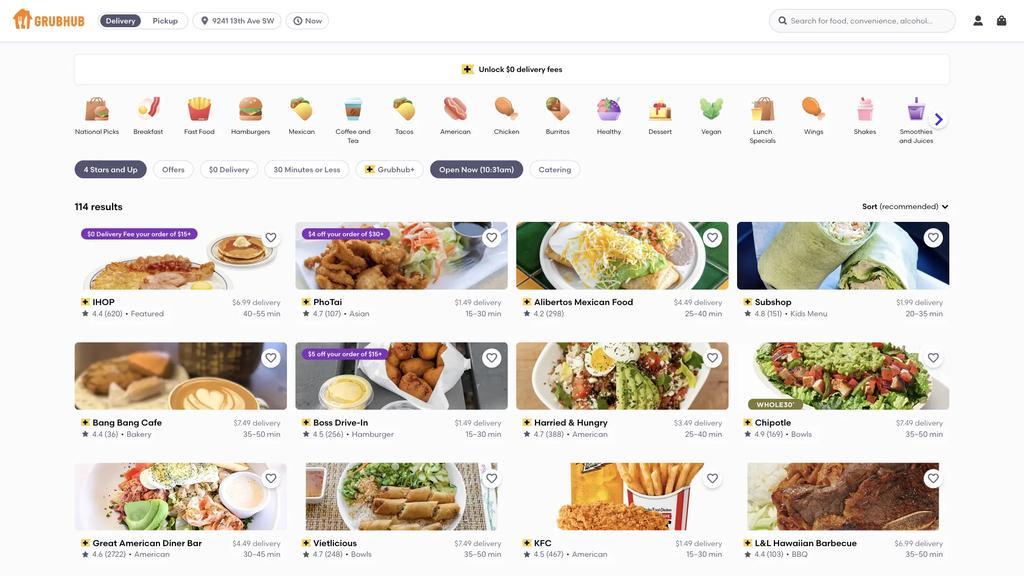 Task type: locate. For each thing, give the bounding box(es) containing it.
4.4 (103)
[[755, 550, 784, 559]]

2 horizontal spatial svg image
[[941, 202, 950, 211]]

1 horizontal spatial $4.49 delivery
[[674, 298, 723, 307]]

great american diner bar
[[93, 538, 202, 548]]

bang up 4.4 (36)
[[93, 417, 115, 428]]

save this restaurant button for subshop
[[924, 228, 943, 248]]

delivery for photai
[[474, 298, 502, 307]]

0 horizontal spatial svg image
[[293, 15, 303, 26]]

subscription pass image for subshop
[[744, 298, 753, 306]]

1 vertical spatial 4.5
[[534, 550, 545, 559]]

0 horizontal spatial food
[[199, 128, 215, 135]]

minutes
[[285, 165, 313, 174]]

(256)
[[326, 429, 344, 439]]

0 horizontal spatial $6.99
[[232, 298, 251, 307]]

smoothies and juices
[[900, 128, 934, 145]]

• for great american diner bar
[[129, 550, 132, 559]]

and
[[358, 128, 371, 135], [900, 137, 912, 145], [111, 165, 125, 174]]

1 vertical spatial $6.99
[[895, 539, 914, 548]]

0 vertical spatial mexican
[[289, 128, 315, 135]]

4.7 left (107)
[[313, 309, 323, 318]]

catering
[[539, 165, 572, 174]]

1 horizontal spatial $7.49 delivery
[[455, 539, 502, 548]]

1 vertical spatial • bowls
[[346, 550, 372, 559]]

star icon image left 4.7 (388)
[[523, 430, 532, 438]]

fees
[[547, 65, 563, 74]]

0 horizontal spatial $6.99 delivery
[[232, 298, 281, 307]]

0 vertical spatial 25–40 min
[[685, 309, 723, 318]]

• for ihop
[[125, 309, 128, 318]]

0 vertical spatial 4.7
[[313, 309, 323, 318]]

delivery for kfc
[[695, 539, 723, 548]]

min for alibertos mexican food
[[709, 309, 723, 318]]

0 vertical spatial 15–30
[[466, 309, 486, 318]]

1 vertical spatial $1.49
[[455, 419, 472, 428]]

2 horizontal spatial $7.49 delivery
[[897, 419, 943, 428]]

save this restaurant image for kfc
[[707, 473, 719, 485]]

2 vertical spatial $1.49 delivery
[[676, 539, 723, 548]]

0 vertical spatial 4.5
[[313, 429, 324, 439]]

4.4 for l&l hawaiian barbecue
[[755, 550, 766, 559]]

1 vertical spatial 15–30 min
[[466, 429, 502, 439]]

0 horizontal spatial 4.5
[[313, 429, 324, 439]]

2 horizontal spatial svg image
[[996, 14, 1009, 27]]

15–30 for kfc
[[687, 550, 707, 559]]

• right (36)
[[121, 429, 124, 439]]

subscription pass image left boss
[[302, 419, 311, 426]]

mexican down mexican image
[[289, 128, 315, 135]]

save this restaurant button for kfc
[[703, 469, 723, 489]]

1 vertical spatial off
[[317, 350, 326, 358]]

• hamburger
[[347, 429, 394, 439]]

of for photai
[[361, 230, 367, 238]]

results
[[91, 201, 123, 212]]

american for kfc
[[572, 550, 608, 559]]

and inside coffee and tea
[[358, 128, 371, 135]]

hamburgers image
[[232, 97, 269, 121]]

4.7 for harried & hungry
[[534, 429, 544, 439]]

• for kfc
[[567, 550, 570, 559]]

now
[[305, 16, 322, 25], [461, 165, 478, 174]]

save this restaurant image
[[707, 231, 719, 244], [927, 231, 940, 244], [486, 352, 498, 365], [927, 352, 940, 365]]

offers
[[162, 165, 185, 174]]

hawaiian
[[774, 538, 814, 548]]

1 vertical spatial $0
[[209, 165, 218, 174]]

• down 'drive-'
[[347, 429, 350, 439]]

of down asian
[[361, 350, 367, 358]]

1 horizontal spatial bang
[[117, 417, 139, 428]]

burritos
[[546, 128, 570, 135]]

food down alibertos mexican food logo
[[612, 297, 634, 307]]

• right (2722)
[[129, 550, 132, 559]]

kids
[[791, 309, 806, 318]]

0 vertical spatial • bowls
[[786, 429, 813, 439]]

2 horizontal spatial $0
[[506, 65, 515, 74]]

healthy
[[597, 128, 621, 135]]

1 vertical spatial $1.49 delivery
[[455, 419, 502, 428]]

$6.99 delivery
[[232, 298, 281, 307], [895, 539, 943, 548]]

subscription pass image left harried
[[523, 419, 532, 426]]

4.4 down ihop on the bottom of page
[[92, 309, 103, 318]]

1 vertical spatial 25–40 min
[[685, 429, 723, 439]]

30
[[274, 165, 283, 174]]

• for harried & hungry
[[567, 429, 570, 439]]

delivery down hamburgers
[[220, 165, 249, 174]]

save this restaurant image for vietlicious
[[486, 473, 498, 485]]

save this restaurant image for harried & hungry
[[707, 352, 719, 365]]

0 horizontal spatial bang
[[93, 417, 115, 428]]

0 vertical spatial bowls
[[792, 429, 813, 439]]

subscription pass image left 'great'
[[81, 539, 91, 547]]

2 off from the top
[[317, 350, 326, 358]]

of left $30+ on the left top of the page
[[361, 230, 367, 238]]

mexican right alibertos
[[575, 297, 610, 307]]

subscription pass image left ihop on the bottom of page
[[81, 298, 91, 306]]

1 vertical spatial $4.49 delivery
[[233, 539, 281, 548]]

now right sw
[[305, 16, 322, 25]]

2 vertical spatial 15–30 min
[[687, 550, 723, 559]]

35–50 min
[[243, 429, 281, 439], [906, 429, 943, 439], [464, 550, 502, 559], [906, 550, 943, 559]]

delivery for $0 delivery
[[220, 165, 249, 174]]

hamburger
[[352, 429, 394, 439]]

• left the bbq
[[787, 550, 790, 559]]

0 vertical spatial off
[[317, 230, 326, 238]]

0 vertical spatial grubhub plus flag logo image
[[462, 64, 475, 74]]

bowls for chipotle
[[792, 429, 813, 439]]

2 vertical spatial 4.7
[[313, 550, 323, 559]]

less
[[325, 165, 341, 174]]

mexican image
[[283, 97, 321, 121]]

0 horizontal spatial • bowls
[[346, 550, 372, 559]]

4.7 (107)
[[313, 309, 341, 318]]

1 off from the top
[[317, 230, 326, 238]]

0 vertical spatial $15+
[[178, 230, 191, 238]]

smoothies
[[900, 128, 933, 135]]

save this restaurant image for chipotle
[[927, 352, 940, 365]]

star icon image left 4.4 (103)
[[744, 550, 752, 559]]

2 horizontal spatial $7.49
[[897, 419, 914, 428]]

0 vertical spatial $1.49 delivery
[[455, 298, 502, 307]]

american down hungry
[[573, 429, 608, 439]]

0 horizontal spatial bowls
[[351, 550, 372, 559]]

• for l&l hawaiian barbecue
[[787, 550, 790, 559]]

svg image
[[972, 14, 985, 27], [996, 14, 1009, 27], [293, 15, 303, 26]]

4.7 left (388)
[[534, 429, 544, 439]]

• american down great american diner bar
[[129, 550, 170, 559]]

0 horizontal spatial $15+
[[178, 230, 191, 238]]

1 25–40 from the top
[[685, 309, 707, 318]]

1 vertical spatial mexican
[[575, 297, 610, 307]]

1 horizontal spatial 4.5
[[534, 550, 545, 559]]

$0 right offers in the left of the page
[[209, 165, 218, 174]]

delivery for subshop
[[915, 298, 943, 307]]

grubhub+
[[378, 165, 415, 174]]

0 vertical spatial $6.99 delivery
[[232, 298, 281, 307]]

• bowls
[[786, 429, 813, 439], [346, 550, 372, 559]]

delivery for vietlicious
[[474, 539, 502, 548]]

0 vertical spatial $6.99
[[232, 298, 251, 307]]

breakfast
[[134, 128, 163, 135]]

subscription pass image left kfc
[[523, 539, 532, 547]]

2 bang from the left
[[117, 417, 139, 428]]

bang up • bakery
[[117, 417, 139, 428]]

$6.99
[[232, 298, 251, 307], [895, 539, 914, 548]]

delivery left pickup button
[[106, 16, 135, 25]]

4.5 down kfc
[[534, 550, 545, 559]]

4.7
[[313, 309, 323, 318], [534, 429, 544, 439], [313, 550, 323, 559]]

1 vertical spatial 4.4
[[92, 429, 103, 439]]

1 vertical spatial $4.49
[[233, 539, 251, 548]]

1 vertical spatial and
[[900, 137, 912, 145]]

1 vertical spatial grubhub plus flag logo image
[[365, 165, 376, 174]]

$7.49 delivery for vietlicious
[[455, 539, 502, 548]]

star icon image left 4.7 (248)
[[302, 550, 311, 559]]

coffee
[[336, 128, 357, 135]]

hungry
[[577, 417, 608, 428]]

1 horizontal spatial bowls
[[792, 429, 813, 439]]

delivery inside button
[[106, 16, 135, 25]]

0 horizontal spatial $0
[[88, 230, 95, 238]]

subscription pass image left alibertos
[[523, 298, 532, 306]]

0 horizontal spatial $4.49 delivery
[[233, 539, 281, 548]]

0 horizontal spatial $4.49
[[233, 539, 251, 548]]

recommended
[[883, 202, 937, 211]]

menu
[[808, 309, 828, 318]]

0 vertical spatial now
[[305, 16, 322, 25]]

star icon image left 4.8
[[744, 309, 752, 318]]

• right (467) at the bottom of page
[[567, 550, 570, 559]]

25–40 min for alibertos mexican food
[[685, 309, 723, 318]]

off right $5
[[317, 350, 326, 358]]

0 horizontal spatial $7.49
[[234, 419, 251, 428]]

• right (107)
[[344, 309, 347, 318]]

your right "$4"
[[327, 230, 341, 238]]

35–50 min for vietlicious
[[464, 550, 502, 559]]

star icon image left 4.5 (256)
[[302, 430, 311, 438]]

$0 right unlock
[[506, 65, 515, 74]]

2 vertical spatial 4.4
[[755, 550, 766, 559]]

star icon image left 4.7 (107)
[[302, 309, 311, 318]]

2 25–40 min from the top
[[685, 429, 723, 439]]

dessert
[[649, 128, 672, 135]]

$4.49 delivery for great american diner bar
[[233, 539, 281, 548]]

grubhub plus flag logo image
[[462, 64, 475, 74], [365, 165, 376, 174]]

• right (248)
[[346, 550, 349, 559]]

30–45
[[243, 550, 265, 559]]

$5
[[308, 350, 316, 358]]

1 vertical spatial 4.7
[[534, 429, 544, 439]]

mexican
[[289, 128, 315, 135], [575, 297, 610, 307]]

4.4 (620)
[[92, 309, 123, 318]]

open now (10:31am)
[[440, 165, 514, 174]]

alibertos mexican food logo image
[[517, 222, 729, 290]]

0 vertical spatial delivery
[[106, 16, 135, 25]]

4.2
[[534, 309, 545, 318]]

30–45 min
[[243, 550, 281, 559]]

2 vertical spatial $0
[[88, 230, 95, 238]]

$1.99 delivery
[[897, 298, 943, 307]]

and up tea
[[358, 128, 371, 135]]

svg image inside now button
[[293, 15, 303, 26]]

american
[[441, 128, 471, 135], [573, 429, 608, 439], [119, 538, 161, 548], [134, 550, 170, 559], [572, 550, 608, 559]]

• asian
[[344, 309, 370, 318]]

0 vertical spatial $4.49
[[674, 298, 693, 307]]

star icon image left 4.5 (467)
[[523, 550, 532, 559]]

0 vertical spatial 25–40
[[685, 309, 707, 318]]

1 horizontal spatial food
[[612, 297, 634, 307]]

subscription pass image for alibertos mexican food
[[523, 298, 532, 306]]

1 horizontal spatial and
[[358, 128, 371, 135]]

order right fee
[[151, 230, 168, 238]]

1 vertical spatial delivery
[[220, 165, 249, 174]]

delivery left fee
[[96, 230, 122, 238]]

bowls right the (169) at right
[[792, 429, 813, 439]]

1 horizontal spatial $15+
[[369, 350, 382, 358]]

114 results
[[75, 201, 123, 212]]

• for subshop
[[785, 309, 788, 318]]

wings
[[805, 128, 824, 135]]

subscription pass image for chipotle
[[744, 419, 753, 426]]

None field
[[863, 201, 950, 212]]

1 vertical spatial 15–30
[[466, 429, 486, 439]]

american for harried & hungry
[[573, 429, 608, 439]]

svg image inside 9241 13th ave sw button
[[200, 15, 210, 26]]

20–35
[[906, 309, 928, 318]]

4
[[84, 165, 88, 174]]

save this restaurant image for l&l hawaiian barbecue
[[927, 473, 940, 485]]

2 vertical spatial $1.49
[[676, 539, 693, 548]]

bowls right (248)
[[351, 550, 372, 559]]

0 horizontal spatial $7.49 delivery
[[234, 419, 281, 428]]

wings image
[[796, 97, 833, 121]]

stars
[[90, 165, 109, 174]]

$7.49 for vietlicious
[[455, 539, 472, 548]]

lunch
[[754, 128, 773, 135]]

$7.49 delivery for bang bang cafe
[[234, 419, 281, 428]]

(10:31am)
[[480, 165, 514, 174]]

1 horizontal spatial • bowls
[[786, 429, 813, 439]]

main navigation navigation
[[0, 0, 1025, 42]]

subscription pass image left the l&l
[[744, 539, 753, 547]]

subscription pass image left photai
[[302, 298, 311, 306]]

smoothies and juices image
[[898, 97, 935, 121]]

min for kfc
[[709, 550, 723, 559]]

and left up
[[111, 165, 125, 174]]

0 vertical spatial $0
[[506, 65, 515, 74]]

$15+
[[178, 230, 191, 238], [369, 350, 382, 358]]

4.7 left (248)
[[313, 550, 323, 559]]

• for photai
[[344, 309, 347, 318]]

your right $5
[[327, 350, 341, 358]]

1 vertical spatial now
[[461, 165, 478, 174]]

save this restaurant image
[[265, 231, 277, 244], [486, 231, 498, 244], [265, 352, 277, 365], [707, 352, 719, 365], [265, 473, 277, 485], [486, 473, 498, 485], [707, 473, 719, 485], [927, 473, 940, 485]]

grubhub plus flag logo image left unlock
[[462, 64, 475, 74]]

1 horizontal spatial $6.99
[[895, 539, 914, 548]]

and for coffee and tea
[[358, 128, 371, 135]]

4.5 down boss
[[313, 429, 324, 439]]

1 horizontal spatial $4.49
[[674, 298, 693, 307]]

star icon image for great american diner bar
[[81, 550, 90, 559]]

• bowls right (248)
[[346, 550, 372, 559]]

delivery for great american diner bar
[[253, 539, 281, 548]]

min for boss drive-in
[[488, 429, 502, 439]]

none field containing sort
[[863, 201, 950, 212]]

your
[[136, 230, 150, 238], [327, 230, 341, 238], [327, 350, 341, 358]]

1 vertical spatial $6.99 delivery
[[895, 539, 943, 548]]

star icon image left 4.6
[[81, 550, 90, 559]]

off for photai
[[317, 230, 326, 238]]

30 minutes or less
[[274, 165, 341, 174]]

your for photai
[[327, 230, 341, 238]]

1 horizontal spatial $6.99 delivery
[[895, 539, 943, 548]]

food right fast
[[199, 128, 215, 135]]

bakery
[[127, 429, 151, 439]]

and down "smoothies"
[[900, 137, 912, 145]]

dessert image
[[642, 97, 679, 121]]

• bowls right the (169) at right
[[786, 429, 813, 439]]

subscription pass image for l&l hawaiian barbecue
[[744, 539, 753, 547]]

$4.49 delivery
[[674, 298, 723, 307], [233, 539, 281, 548]]

$0 delivery fee your order of $15+
[[88, 230, 191, 238]]

star icon image for vietlicious
[[302, 550, 311, 559]]

• american down hungry
[[567, 429, 608, 439]]

1 horizontal spatial svg image
[[972, 14, 985, 27]]

15–30 min for boss drive-in
[[466, 429, 502, 439]]

• down harried & hungry
[[567, 429, 570, 439]]

$1.49
[[455, 298, 472, 307], [455, 419, 472, 428], [676, 539, 693, 548]]

$0 down 114 results
[[88, 230, 95, 238]]

2 vertical spatial and
[[111, 165, 125, 174]]

1 horizontal spatial $0
[[209, 165, 218, 174]]

subscription pass image for great american diner bar
[[81, 539, 91, 547]]

1 25–40 min from the top
[[685, 309, 723, 318]]

svg image
[[200, 15, 210, 26], [778, 15, 789, 26], [941, 202, 950, 211]]

and inside smoothies and juices
[[900, 137, 912, 145]]

subscription pass image left vietlicious
[[302, 539, 311, 547]]

min for great american diner bar
[[267, 550, 281, 559]]

american down great american diner bar
[[134, 550, 170, 559]]

bang
[[93, 417, 115, 428], [117, 417, 139, 428]]

0 vertical spatial 15–30 min
[[466, 309, 502, 318]]

delivery
[[517, 65, 546, 74], [253, 298, 281, 307], [474, 298, 502, 307], [695, 298, 723, 307], [915, 298, 943, 307], [253, 419, 281, 428], [474, 419, 502, 428], [695, 419, 723, 428], [915, 419, 943, 428], [253, 539, 281, 548], [474, 539, 502, 548], [695, 539, 723, 548], [915, 539, 943, 548]]

subscription pass image
[[744, 298, 753, 306], [81, 419, 91, 426], [302, 419, 311, 426], [523, 419, 532, 426], [744, 419, 753, 426], [81, 539, 91, 547], [523, 539, 532, 547]]

2 vertical spatial delivery
[[96, 230, 122, 238]]

subscription pass image
[[81, 298, 91, 306], [302, 298, 311, 306], [523, 298, 532, 306], [302, 539, 311, 547], [744, 539, 753, 547]]

2 horizontal spatial and
[[900, 137, 912, 145]]

0 horizontal spatial mexican
[[289, 128, 315, 135]]

open
[[440, 165, 460, 174]]

)
[[937, 202, 939, 211]]

25–40 for harried & hungry
[[685, 429, 707, 439]]

min for vietlicious
[[488, 550, 502, 559]]

subscription pass image left subshop
[[744, 298, 753, 306]]

1 vertical spatial bowls
[[351, 550, 372, 559]]

0 horizontal spatial now
[[305, 16, 322, 25]]

• american for &
[[567, 429, 608, 439]]

25–40 min
[[685, 309, 723, 318], [685, 429, 723, 439]]

$6.99 for ihop
[[232, 298, 251, 307]]

off
[[317, 230, 326, 238], [317, 350, 326, 358]]

asian
[[350, 309, 370, 318]]

grubhub plus flag logo image left grubhub+
[[365, 165, 376, 174]]

• right (620)
[[125, 309, 128, 318]]

order right $5
[[343, 350, 359, 358]]

bang bang cafe logo image
[[75, 342, 287, 410]]

barbecue
[[816, 538, 858, 548]]

order left $30+ on the left top of the page
[[343, 230, 360, 238]]

save this restaurant button for harried & hungry
[[703, 349, 723, 368]]

0 vertical spatial and
[[358, 128, 371, 135]]

your right fee
[[136, 230, 150, 238]]

up
[[127, 165, 138, 174]]

15–30
[[466, 309, 486, 318], [466, 429, 486, 439], [687, 550, 707, 559]]

1 vertical spatial food
[[612, 297, 634, 307]]

• right the (169) at right
[[786, 429, 789, 439]]

0 vertical spatial $1.49
[[455, 298, 472, 307]]

min for harried & hungry
[[709, 429, 723, 439]]

star icon image left the 4.9 at the bottom of the page
[[744, 430, 752, 438]]

2 25–40 from the top
[[685, 429, 707, 439]]

subscription pass image left chipotle
[[744, 419, 753, 426]]

vegan image
[[693, 97, 731, 121]]

harried & hungry logo image
[[517, 342, 729, 410]]

15–30 min for photai
[[466, 309, 502, 318]]

subscription pass image left bang bang cafe
[[81, 419, 91, 426]]

subscription pass image for bang bang cafe
[[81, 419, 91, 426]]

1 vertical spatial $15+
[[369, 350, 382, 358]]

25–40
[[685, 309, 707, 318], [685, 429, 707, 439]]

0 vertical spatial 4.4
[[92, 309, 103, 318]]

pickup button
[[143, 12, 188, 29]]

sort ( recommended )
[[863, 202, 939, 211]]

0 horizontal spatial grubhub plus flag logo image
[[365, 165, 376, 174]]

4.4 down the l&l
[[755, 550, 766, 559]]

$1.49 for kfc
[[676, 539, 693, 548]]

subscription pass image for harried & hungry
[[523, 419, 532, 426]]

now right open
[[461, 165, 478, 174]]

off right "$4"
[[317, 230, 326, 238]]

• right (151)
[[785, 309, 788, 318]]

star icon image left 4.4 (36)
[[81, 430, 90, 438]]

$0 for $0 delivery fee your order of $15+
[[88, 230, 95, 238]]

now inside now button
[[305, 16, 322, 25]]

2 vertical spatial 15–30
[[687, 550, 707, 559]]

fast food
[[184, 128, 215, 135]]

1 vertical spatial 25–40
[[685, 429, 707, 439]]

35–50 min for l&l hawaiian barbecue
[[906, 550, 943, 559]]

0 vertical spatial $4.49 delivery
[[674, 298, 723, 307]]

star icon image for l&l hawaiian barbecue
[[744, 550, 752, 559]]

1 horizontal spatial grubhub plus flag logo image
[[462, 64, 475, 74]]

tea
[[348, 137, 359, 145]]

american right (467) at the bottom of page
[[572, 550, 608, 559]]

star icon image left 4.4 (620)
[[81, 309, 90, 318]]

star icon image
[[81, 309, 90, 318], [302, 309, 311, 318], [523, 309, 532, 318], [744, 309, 752, 318], [81, 430, 90, 438], [302, 430, 311, 438], [523, 430, 532, 438], [744, 430, 752, 438], [81, 550, 90, 559], [302, 550, 311, 559], [523, 550, 532, 559], [744, 550, 752, 559]]

35–50 for vietlicious
[[464, 550, 486, 559]]

save this restaurant button for chipotle
[[924, 349, 943, 368]]

4.4 left (36)
[[92, 429, 103, 439]]

1 horizontal spatial $7.49
[[455, 539, 472, 548]]

order for boss drive-in
[[343, 350, 359, 358]]



Task type: vqa. For each thing, say whether or not it's contained in the screenshot.


Task type: describe. For each thing, give the bounding box(es) containing it.
subscription pass image for ihop
[[81, 298, 91, 306]]

4.4 (36)
[[92, 429, 118, 439]]

delivery for chipotle
[[915, 419, 943, 428]]

boss drive-in
[[314, 417, 368, 428]]

bowls for vietlicious
[[351, 550, 372, 559]]

american down the american image
[[441, 128, 471, 135]]

15–30 for photai
[[466, 309, 486, 318]]

9241
[[212, 16, 228, 25]]

bar
[[187, 538, 202, 548]]

$0 delivery
[[209, 165, 249, 174]]

star icon image for chipotle
[[744, 430, 752, 438]]

star icon image for boss drive-in
[[302, 430, 311, 438]]

4 stars and up
[[84, 165, 138, 174]]

subshop
[[755, 297, 792, 307]]

$4 off your order of $30+
[[308, 230, 384, 238]]

kfc
[[535, 538, 552, 548]]

$30+
[[369, 230, 384, 238]]

delivery for harried & hungry
[[695, 419, 723, 428]]

$7.49 delivery for chipotle
[[897, 419, 943, 428]]

chicken image
[[488, 97, 526, 121]]

harried
[[535, 417, 567, 428]]

4.7 for vietlicious
[[313, 550, 323, 559]]

1 horizontal spatial svg image
[[778, 15, 789, 26]]

$1.99
[[897, 298, 914, 307]]

photai  logo image
[[296, 222, 508, 290]]

min for ihop
[[267, 309, 281, 318]]

ihop logo image
[[75, 222, 287, 290]]

off for boss drive-in
[[317, 350, 326, 358]]

15–30 min for kfc
[[687, 550, 723, 559]]

pickup
[[153, 16, 178, 25]]

picks
[[103, 128, 119, 135]]

subscription pass image for vietlicious
[[302, 539, 311, 547]]

4.6
[[92, 550, 103, 559]]

american up (2722)
[[119, 538, 161, 548]]

4.4 for bang bang cafe
[[92, 429, 103, 439]]

0 vertical spatial food
[[199, 128, 215, 135]]

35–50 for bang bang cafe
[[243, 429, 265, 439]]

save this restaurant image for great american diner bar
[[265, 473, 277, 485]]

vietlicious
[[314, 538, 357, 548]]

(467)
[[547, 550, 564, 559]]

star icon image for subshop
[[744, 309, 752, 318]]

shakes image
[[847, 97, 884, 121]]

$1.49 delivery for kfc
[[676, 539, 723, 548]]

delivery for ihop
[[253, 298, 281, 307]]

4.8 (151)
[[755, 309, 783, 318]]

114
[[75, 201, 89, 212]]

order for photai
[[343, 230, 360, 238]]

• for chipotle
[[786, 429, 789, 439]]

$6.99 delivery for ihop
[[232, 298, 281, 307]]

subscription pass image for kfc
[[523, 539, 532, 547]]

juices
[[914, 137, 934, 145]]

or
[[315, 165, 323, 174]]

great
[[93, 538, 117, 548]]

$3.49
[[674, 419, 693, 428]]

grubhub plus flag logo image for grubhub+
[[365, 165, 376, 174]]

save this restaurant image for alibertos mexican food
[[707, 231, 719, 244]]

save this restaurant image for subshop
[[927, 231, 940, 244]]

25–40 for alibertos mexican food
[[685, 309, 707, 318]]

min for photai
[[488, 309, 502, 318]]

$3.49 delivery
[[674, 419, 723, 428]]

l&l hawaiian barbecue logo image
[[738, 463, 950, 531]]

subscription pass image for boss drive-in
[[302, 419, 311, 426]]

featured
[[131, 309, 164, 318]]

sw
[[262, 16, 274, 25]]

1 bang from the left
[[93, 417, 115, 428]]

9241 13th ave sw
[[212, 16, 274, 25]]

4.7 for photai
[[313, 309, 323, 318]]

alibertos mexican food
[[535, 297, 634, 307]]

subscription pass image for photai
[[302, 298, 311, 306]]

star icon image for harried & hungry
[[523, 430, 532, 438]]

l&l hawaiian barbecue
[[755, 538, 858, 548]]

fast
[[184, 128, 198, 135]]

• for boss drive-in
[[347, 429, 350, 439]]

40–55
[[243, 309, 265, 318]]

• bowls for chipotle
[[786, 429, 813, 439]]

save this restaurant button for great american diner bar
[[261, 469, 281, 489]]

fee
[[123, 230, 135, 238]]

(388)
[[546, 429, 564, 439]]

hamburgers
[[231, 128, 270, 135]]

national picks
[[75, 128, 119, 135]]

svg image inside "field"
[[941, 202, 950, 211]]

vietlicious logo image
[[296, 463, 508, 531]]

star icon image for photai
[[302, 309, 311, 318]]

delivery for $0 delivery fee your order of $15+
[[96, 230, 122, 238]]

15–30 for boss drive-in
[[466, 429, 486, 439]]

save this restaurant button for vietlicious
[[482, 469, 502, 489]]

4.8
[[755, 309, 766, 318]]

• for vietlicious
[[346, 550, 349, 559]]

35–50 min for bang bang cafe
[[243, 429, 281, 439]]

save this restaurant button for bang bang cafe
[[261, 349, 281, 368]]

your for boss drive-in
[[327, 350, 341, 358]]

13th
[[230, 16, 245, 25]]

(248)
[[325, 550, 343, 559]]

boss drive-in logo image
[[296, 342, 508, 410]]

national picks image
[[78, 97, 116, 121]]

unlock
[[479, 65, 505, 74]]

• kids menu
[[785, 309, 828, 318]]

$6.99 delivery for l&l hawaiian barbecue
[[895, 539, 943, 548]]

• american for american
[[129, 550, 170, 559]]

star icon image left '4.2'
[[523, 309, 532, 318]]

now button
[[286, 12, 333, 29]]

subshop logo image
[[738, 222, 950, 290]]

35–50 min for chipotle
[[906, 429, 943, 439]]

4.4 for ihop
[[92, 309, 103, 318]]

4.5 for kfc
[[534, 550, 545, 559]]

shakes
[[855, 128, 877, 135]]

delivery for boss drive-in
[[474, 419, 502, 428]]

• american right (467) at the bottom of page
[[567, 550, 608, 559]]

bang bang cafe
[[93, 417, 162, 428]]

$1.49 delivery for photai
[[455, 298, 502, 307]]

40–55 min
[[243, 309, 281, 318]]

4.9
[[755, 429, 765, 439]]

lunch specials image
[[744, 97, 782, 121]]

great american diner bar logo image
[[75, 463, 287, 531]]

boss
[[314, 417, 333, 428]]

$1.49 delivery for boss drive-in
[[455, 419, 502, 428]]

min for chipotle
[[930, 429, 943, 439]]

star icon image for ihop
[[81, 309, 90, 318]]

chipotle logo image
[[738, 342, 950, 410]]

of right fee
[[170, 230, 176, 238]]

delivery for l&l hawaiian barbecue
[[915, 539, 943, 548]]

• bakery
[[121, 429, 151, 439]]

burritos image
[[540, 97, 577, 121]]

unlock $0 delivery fees
[[479, 65, 563, 74]]

chicken
[[494, 128, 520, 135]]

american image
[[437, 97, 474, 121]]

$6.99 for l&l hawaiian barbecue
[[895, 539, 914, 548]]

ihop
[[93, 297, 115, 307]]

coffee and tea image
[[335, 97, 372, 121]]

drive-
[[335, 417, 361, 428]]

specials
[[750, 137, 776, 145]]

and for smoothies and juices
[[900, 137, 912, 145]]

4.2 (298)
[[534, 309, 565, 318]]

$4.49 for great american diner bar
[[233, 539, 251, 548]]

20–35 min
[[906, 309, 943, 318]]

tacos
[[395, 128, 414, 135]]

ave
[[247, 16, 261, 25]]

tacos image
[[386, 97, 423, 121]]

diner
[[163, 538, 185, 548]]

coffee and tea
[[336, 128, 371, 145]]

$5 off your order of $15+
[[308, 350, 382, 358]]

american for great american diner bar
[[134, 550, 170, 559]]

(103)
[[767, 550, 784, 559]]

9241 13th ave sw button
[[193, 12, 286, 29]]

photai
[[314, 297, 342, 307]]

4.5 for boss drive-in
[[313, 429, 324, 439]]

(107)
[[325, 309, 341, 318]]

chipotle
[[755, 417, 792, 428]]

35–50 for l&l hawaiian barbecue
[[906, 550, 928, 559]]

star icon image for kfc
[[523, 550, 532, 559]]

Search for food, convenience, alcohol... search field
[[770, 9, 956, 33]]

35–50 for chipotle
[[906, 429, 928, 439]]

delivery for alibertos mexican food
[[695, 298, 723, 307]]

healthy image
[[591, 97, 628, 121]]

breakfast image
[[130, 97, 167, 121]]

(169)
[[767, 429, 784, 439]]

min for subshop
[[930, 309, 943, 318]]

sort
[[863, 202, 878, 211]]

0 horizontal spatial and
[[111, 165, 125, 174]]

$1.49 for photai
[[455, 298, 472, 307]]

kfc logo image
[[517, 463, 729, 531]]

(2722)
[[105, 550, 126, 559]]

1 horizontal spatial now
[[461, 165, 478, 174]]

25–40 min for harried & hungry
[[685, 429, 723, 439]]

4.5 (467)
[[534, 550, 564, 559]]

$4.49 for alibertos mexican food
[[674, 298, 693, 307]]

fast food image
[[181, 97, 218, 121]]

(36)
[[105, 429, 118, 439]]

&
[[569, 417, 575, 428]]

• bbq
[[787, 550, 808, 559]]

1 horizontal spatial mexican
[[575, 297, 610, 307]]

4.7 (388)
[[534, 429, 564, 439]]

vegan
[[702, 128, 722, 135]]

of for boss drive-in
[[361, 350, 367, 358]]

min for bang bang cafe
[[267, 429, 281, 439]]

4.6 (2722)
[[92, 550, 126, 559]]

$7.49 for bang bang cafe
[[234, 419, 251, 428]]

save this restaurant button for l&l hawaiian barbecue
[[924, 469, 943, 489]]



